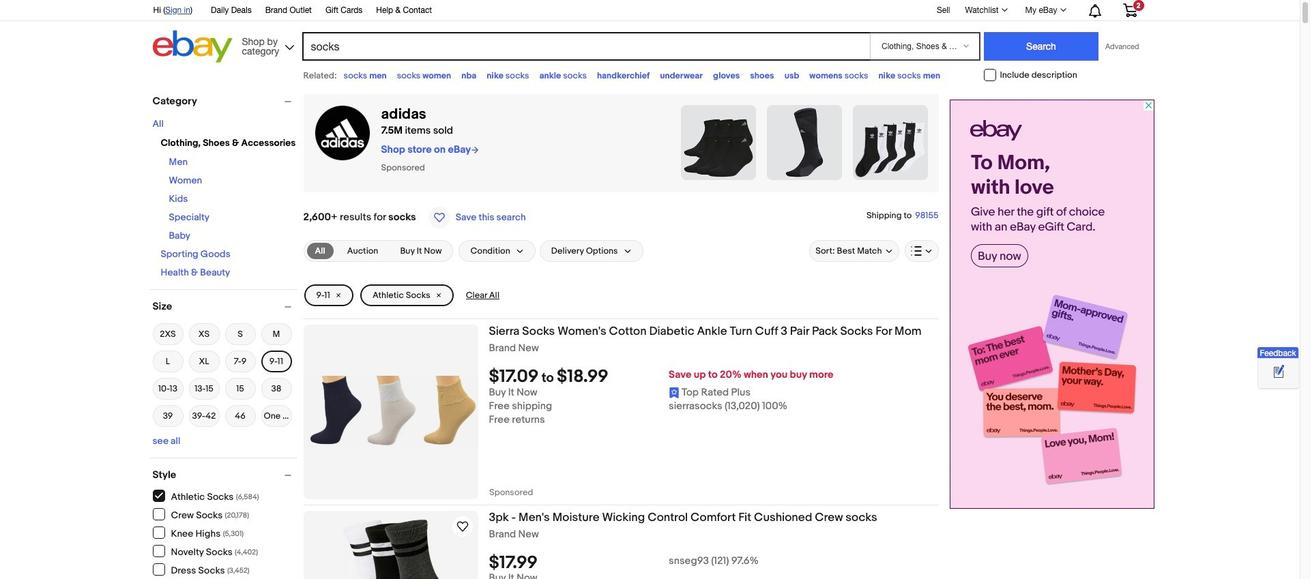 Task type: describe. For each thing, give the bounding box(es) containing it.
advertisement element
[[950, 100, 1155, 509]]

3pk - men's moisture wicking control comfort fit cushioned crew  socks image
[[303, 511, 478, 580]]

1 heading from the top
[[489, 325, 922, 339]]

2 heading from the top
[[489, 511, 878, 525]]

account navigation
[[146, 0, 1148, 21]]

All selected text field
[[315, 245, 325, 257]]

my ebay image
[[1060, 8, 1067, 12]]



Task type: locate. For each thing, give the bounding box(es) containing it.
listing options selector. list view selected. image
[[911, 246, 933, 257]]

adidas men running otc socks image
[[767, 105, 842, 180]]

1 vertical spatial heading
[[489, 511, 878, 525]]

None text field
[[489, 486, 533, 500]]

adidas image
[[314, 105, 370, 161]]

save this search socks search image
[[429, 207, 450, 229]]

None submit
[[984, 32, 1099, 61]]

watchlist image
[[1002, 8, 1008, 12]]

banner
[[146, 0, 1148, 66]]

heading
[[489, 325, 922, 339], [489, 511, 878, 525]]

0 vertical spatial heading
[[489, 325, 922, 339]]

adidas men athletic cushioned low-cut socks 6 pairs image
[[681, 105, 756, 180]]

adidas kids youth originals trefoil 6-pack crew image
[[853, 105, 928, 180]]

Search for anything text field
[[304, 33, 868, 59]]

sierra socks women's cotton diabetic  ankle turn cuff 3 pair pack socks for mom image
[[303, 376, 478, 448]]

main content
[[303, 89, 939, 580]]



Task type: vqa. For each thing, say whether or not it's contained in the screenshot.
the leftmost YOU
no



